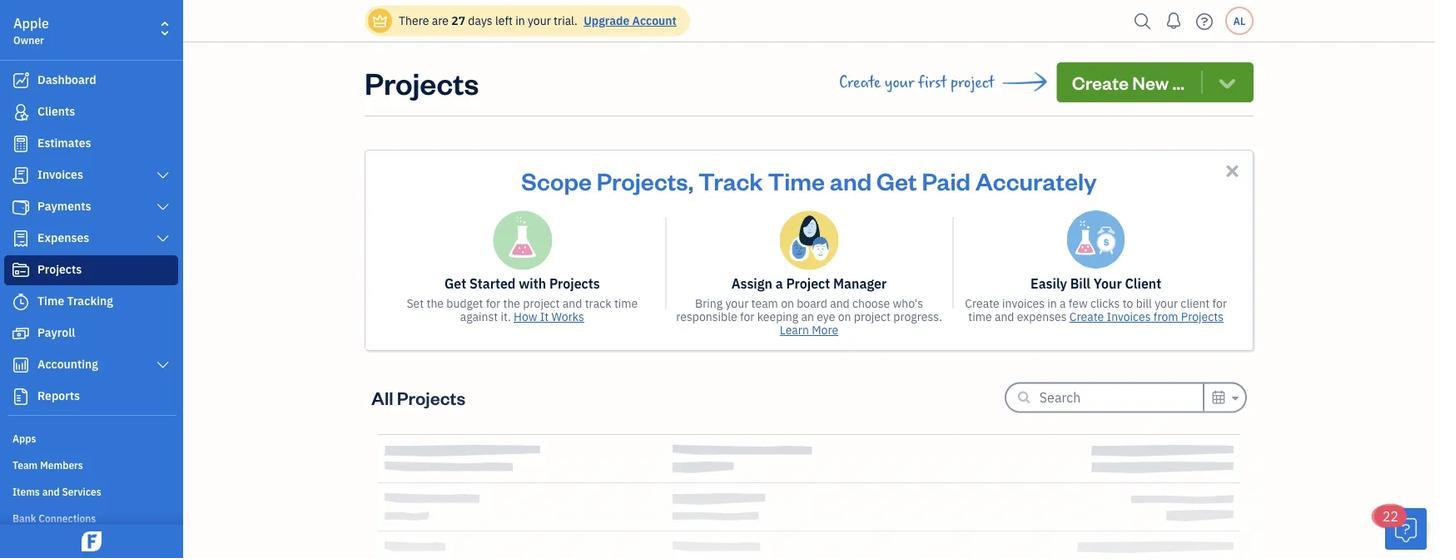 Task type: locate. For each thing, give the bounding box(es) containing it.
0 vertical spatial invoices
[[37, 167, 83, 182]]

team members link
[[4, 452, 178, 477]]

reports
[[37, 388, 80, 404]]

2 horizontal spatial for
[[1212, 296, 1227, 311]]

0 vertical spatial get
[[876, 165, 917, 196]]

1 vertical spatial invoices
[[1107, 309, 1151, 325]]

team
[[751, 296, 778, 311]]

it.
[[501, 309, 511, 325]]

clients link
[[4, 97, 178, 127]]

and left track
[[563, 296, 582, 311]]

client
[[1125, 275, 1161, 293]]

chevron large down image inside expenses link
[[155, 232, 171, 246]]

for left it.
[[486, 296, 500, 311]]

bring
[[695, 296, 723, 311]]

your
[[528, 13, 551, 28], [885, 73, 914, 92], [725, 296, 749, 311], [1155, 296, 1178, 311]]

project down with
[[523, 296, 560, 311]]

caretdown image
[[1229, 388, 1239, 408]]

projects down expenses
[[37, 262, 82, 277]]

estimate image
[[11, 136, 31, 152]]

on right eye
[[838, 309, 851, 325]]

0 horizontal spatial time
[[37, 293, 64, 309]]

create inside create new … dropdown button
[[1072, 70, 1129, 94]]

create left first
[[839, 73, 881, 92]]

projects up track
[[549, 275, 600, 293]]

1 chevron large down image from the top
[[155, 201, 171, 214]]

1 horizontal spatial in
[[1047, 296, 1057, 311]]

get
[[876, 165, 917, 196], [444, 275, 466, 293]]

client image
[[11, 104, 31, 121]]

time left invoices
[[968, 309, 992, 325]]

first
[[918, 73, 947, 92]]

trial.
[[554, 13, 578, 28]]

in right left
[[515, 13, 525, 28]]

all projects
[[371, 386, 466, 410]]

create invoices in a few clicks to bill your client for time and expenses
[[965, 296, 1227, 325]]

chevron large down image down invoices link
[[155, 201, 171, 214]]

0 horizontal spatial invoices
[[37, 167, 83, 182]]

0 horizontal spatial project
[[523, 296, 560, 311]]

1 horizontal spatial project
[[854, 309, 891, 325]]

your left trial.
[[528, 13, 551, 28]]

chevron large down image
[[155, 201, 171, 214], [155, 232, 171, 246]]

Search text field
[[1040, 385, 1203, 411]]

assign a project manager image
[[780, 211, 839, 271]]

crown image
[[371, 12, 389, 30]]

chevron large down image for expenses
[[155, 232, 171, 246]]

0 vertical spatial chevron large down image
[[155, 201, 171, 214]]

1 horizontal spatial time
[[768, 165, 825, 196]]

payment image
[[11, 199, 31, 216]]

chevron large down image inside invoices link
[[155, 169, 171, 182]]

get started with projects image
[[492, 211, 552, 271]]

the down the get started with projects
[[503, 296, 520, 311]]

time right timer image
[[37, 293, 64, 309]]

easily bill your client image
[[1067, 211, 1125, 269]]

a inside assign a project manager bring your team on board and choose who's responsible for keeping an eye on project progress. learn more
[[776, 275, 783, 293]]

how
[[514, 309, 537, 325]]

create down bill
[[1069, 309, 1104, 325]]

there are 27 days left in your trial. upgrade account
[[399, 13, 677, 28]]

left
[[495, 13, 513, 28]]

payroll
[[37, 325, 75, 340]]

0 horizontal spatial a
[[776, 275, 783, 293]]

time tracking
[[37, 293, 113, 309]]

your right bill
[[1155, 296, 1178, 311]]

your
[[1094, 275, 1122, 293]]

team
[[12, 459, 38, 472]]

project inside assign a project manager bring your team on board and choose who's responsible for keeping an eye on project progress. learn more
[[854, 309, 891, 325]]

bill
[[1136, 296, 1152, 311]]

payments
[[37, 199, 91, 214]]

and right board
[[830, 296, 850, 311]]

new
[[1132, 70, 1169, 94]]

freshbooks image
[[78, 532, 105, 552]]

create for create invoices from projects
[[1069, 309, 1104, 325]]

bill
[[1070, 275, 1091, 293]]

chevron large down image
[[155, 169, 171, 182], [155, 359, 171, 372]]

0 horizontal spatial time
[[614, 296, 638, 311]]

chevron large down image inside accounting link
[[155, 359, 171, 372]]

for inside create invoices in a few clicks to bill your client for time and expenses
[[1212, 296, 1227, 311]]

for left "keeping"
[[740, 309, 754, 325]]

projects,
[[597, 165, 694, 196]]

manager
[[833, 275, 887, 293]]

in
[[515, 13, 525, 28], [1047, 296, 1057, 311]]

a inside create invoices in a few clicks to bill your client for time and expenses
[[1060, 296, 1066, 311]]

for right client
[[1212, 296, 1227, 311]]

0 horizontal spatial get
[[444, 275, 466, 293]]

1 vertical spatial chevron large down image
[[155, 359, 171, 372]]

time tracking link
[[4, 287, 178, 317]]

1 vertical spatial in
[[1047, 296, 1057, 311]]

a
[[776, 275, 783, 293], [1060, 296, 1066, 311]]

accurately
[[975, 165, 1097, 196]]

2 chevron large down image from the top
[[155, 232, 171, 246]]

accounting link
[[4, 350, 178, 380]]

1 vertical spatial chevron large down image
[[155, 232, 171, 246]]

go to help image
[[1191, 9, 1218, 34]]

time right track
[[614, 296, 638, 311]]

and left 'expenses'
[[995, 309, 1014, 325]]

the right set
[[427, 296, 444, 311]]

0 horizontal spatial for
[[486, 296, 500, 311]]

0 vertical spatial time
[[768, 165, 825, 196]]

bank connections
[[12, 512, 96, 525]]

1 vertical spatial time
[[37, 293, 64, 309]]

chevron large down image down estimates link
[[155, 169, 171, 182]]

0 vertical spatial in
[[515, 13, 525, 28]]

to
[[1123, 296, 1133, 311]]

chevron large down image down payroll link
[[155, 359, 171, 372]]

are
[[432, 13, 449, 28]]

get left "paid"
[[876, 165, 917, 196]]

and right "items"
[[42, 485, 60, 499]]

get up budget
[[444, 275, 466, 293]]

2 chevron large down image from the top
[[155, 359, 171, 372]]

and
[[830, 165, 872, 196], [563, 296, 582, 311], [830, 296, 850, 311], [995, 309, 1014, 325], [42, 485, 60, 499]]

1 horizontal spatial for
[[740, 309, 754, 325]]

create
[[1072, 70, 1129, 94], [839, 73, 881, 92], [965, 296, 1000, 311], [1069, 309, 1104, 325]]

services
[[62, 485, 101, 499]]

a left few
[[1060, 296, 1066, 311]]

time up assign a project manager image
[[768, 165, 825, 196]]

expense image
[[11, 231, 31, 247]]

invoices
[[1002, 296, 1045, 311]]

projects down there
[[365, 62, 479, 102]]

0 horizontal spatial the
[[427, 296, 444, 311]]

for
[[486, 296, 500, 311], [1212, 296, 1227, 311], [740, 309, 754, 325]]

your inside assign a project manager bring your team on board and choose who's responsible for keeping an eye on project progress. learn more
[[725, 296, 749, 311]]

project right first
[[951, 73, 994, 92]]

invoices
[[37, 167, 83, 182], [1107, 309, 1151, 325]]

0 horizontal spatial on
[[781, 296, 794, 311]]

a up the team
[[776, 275, 783, 293]]

few
[[1069, 296, 1088, 311]]

1 chevron large down image from the top
[[155, 169, 171, 182]]

1 horizontal spatial get
[[876, 165, 917, 196]]

1 vertical spatial a
[[1060, 296, 1066, 311]]

chevron large down image down the payments link at left top
[[155, 232, 171, 246]]

projects right all
[[397, 386, 466, 410]]

items and services
[[12, 485, 101, 499]]

0 vertical spatial chevron large down image
[[155, 169, 171, 182]]

responsible
[[676, 309, 737, 325]]

create left invoices
[[965, 296, 1000, 311]]

time
[[768, 165, 825, 196], [37, 293, 64, 309]]

timer image
[[11, 294, 31, 310]]

create left new
[[1072, 70, 1129, 94]]

bank
[[12, 512, 36, 525]]

1 horizontal spatial the
[[503, 296, 520, 311]]

chevron large down image inside the payments link
[[155, 201, 171, 214]]

create inside create invoices in a few clicks to bill your client for time and expenses
[[965, 296, 1000, 311]]

create new …
[[1072, 70, 1185, 94]]

apps link
[[4, 425, 178, 450]]

all
[[371, 386, 393, 410]]

report image
[[11, 389, 31, 405]]

eye
[[817, 309, 835, 325]]

on right the team
[[781, 296, 794, 311]]

payments link
[[4, 192, 178, 222]]

for inside assign a project manager bring your team on board and choose who's responsible for keeping an eye on project progress. learn more
[[740, 309, 754, 325]]

create for create new …
[[1072, 70, 1129, 94]]

time inside main element
[[37, 293, 64, 309]]

0 vertical spatial a
[[776, 275, 783, 293]]

project image
[[11, 262, 31, 279]]

choose
[[852, 296, 890, 311]]

and inside create invoices in a few clicks to bill your client for time and expenses
[[995, 309, 1014, 325]]

1 horizontal spatial a
[[1060, 296, 1066, 311]]

1 horizontal spatial time
[[968, 309, 992, 325]]

22
[[1383, 508, 1399, 526]]

1 horizontal spatial invoices
[[1107, 309, 1151, 325]]

connections
[[39, 512, 96, 525]]

invoices inside main element
[[37, 167, 83, 182]]

project down manager
[[854, 309, 891, 325]]

your down assign
[[725, 296, 749, 311]]

in down easily
[[1047, 296, 1057, 311]]

project
[[951, 73, 994, 92], [523, 296, 560, 311], [854, 309, 891, 325]]



Task type: vqa. For each thing, say whether or not it's contained in the screenshot.
Project 2024
no



Task type: describe. For each thing, give the bounding box(es) containing it.
invoices link
[[4, 161, 178, 191]]

time inside create invoices in a few clicks to bill your client for time and expenses
[[968, 309, 992, 325]]

bank connections link
[[4, 505, 178, 530]]

there
[[399, 13, 429, 28]]

1 the from the left
[[427, 296, 444, 311]]

project
[[786, 275, 830, 293]]

items
[[12, 485, 40, 499]]

expenses
[[37, 230, 89, 246]]

easily bill your client
[[1031, 275, 1161, 293]]

close image
[[1223, 161, 1242, 181]]

learn
[[780, 323, 809, 338]]

al
[[1233, 14, 1245, 27]]

…
[[1172, 70, 1185, 94]]

scope
[[521, 165, 592, 196]]

1 vertical spatial get
[[444, 275, 466, 293]]

projects inside projects link
[[37, 262, 82, 277]]

dashboard image
[[11, 72, 31, 89]]

and inside set the budget for the project and track time against it.
[[563, 296, 582, 311]]

paid
[[922, 165, 971, 196]]

payroll link
[[4, 319, 178, 349]]

account
[[632, 13, 677, 28]]

notifications image
[[1160, 4, 1187, 37]]

board
[[797, 296, 827, 311]]

with
[[519, 275, 546, 293]]

apps
[[12, 432, 36, 445]]

dashboard link
[[4, 66, 178, 96]]

for inside set the budget for the project and track time against it.
[[486, 296, 500, 311]]

your inside create invoices in a few clicks to bill your client for time and expenses
[[1155, 296, 1178, 311]]

against
[[460, 309, 498, 325]]

projects right from
[[1181, 309, 1224, 325]]

it
[[540, 309, 549, 325]]

2 the from the left
[[503, 296, 520, 311]]

dashboard
[[37, 72, 96, 87]]

create for create your first project
[[839, 73, 881, 92]]

progress.
[[893, 309, 942, 325]]

tracking
[[67, 293, 113, 309]]

apple
[[13, 15, 49, 32]]

create your first project
[[839, 73, 994, 92]]

1 horizontal spatial on
[[838, 309, 851, 325]]

create for create invoices in a few clicks to bill your client for time and expenses
[[965, 296, 1000, 311]]

upgrade account link
[[580, 13, 677, 28]]

0 horizontal spatial in
[[515, 13, 525, 28]]

search image
[[1130, 9, 1156, 34]]

and inside assign a project manager bring your team on board and choose who's responsible for keeping an eye on project progress. learn more
[[830, 296, 850, 311]]

track
[[585, 296, 611, 311]]

how it works
[[514, 309, 584, 325]]

27
[[451, 13, 465, 28]]

clicks
[[1090, 296, 1120, 311]]

started
[[469, 275, 516, 293]]

chart image
[[11, 357, 31, 374]]

invoice image
[[11, 167, 31, 184]]

upgrade
[[584, 13, 630, 28]]

owner
[[13, 33, 44, 47]]

assign
[[731, 275, 772, 293]]

scope projects, track time and get paid accurately
[[521, 165, 1097, 196]]

accounting
[[37, 357, 98, 372]]

chevrondown image
[[1216, 71, 1239, 94]]

calendar image
[[1211, 387, 1226, 407]]

project inside set the budget for the project and track time against it.
[[523, 296, 560, 311]]

chevron large down image for invoices
[[155, 169, 171, 182]]

easily
[[1031, 275, 1067, 293]]

client
[[1181, 296, 1210, 311]]

works
[[552, 309, 584, 325]]

assign a project manager bring your team on board and choose who's responsible for keeping an eye on project progress. learn more
[[676, 275, 942, 338]]

and up assign a project manager image
[[830, 165, 872, 196]]

time inside set the budget for the project and track time against it.
[[614, 296, 638, 311]]

2 horizontal spatial project
[[951, 73, 994, 92]]

create new … button
[[1057, 62, 1254, 102]]

22 button
[[1374, 506, 1427, 550]]

who's
[[893, 296, 923, 311]]

chevron large down image for accounting
[[155, 359, 171, 372]]

reports link
[[4, 382, 178, 412]]

set
[[407, 296, 424, 311]]

money image
[[11, 325, 31, 342]]

members
[[40, 459, 83, 472]]

set the budget for the project and track time against it.
[[407, 296, 638, 325]]

apple owner
[[13, 15, 49, 47]]

items and services link
[[4, 479, 178, 504]]

main element
[[0, 0, 225, 559]]

team members
[[12, 459, 83, 472]]

clients
[[37, 104, 75, 119]]

expenses link
[[4, 224, 178, 254]]

from
[[1154, 309, 1178, 325]]

estimates link
[[4, 129, 178, 159]]

expenses
[[1017, 309, 1067, 325]]

create invoices from projects
[[1069, 309, 1224, 325]]

your left first
[[885, 73, 914, 92]]

and inside 'link'
[[42, 485, 60, 499]]

budget
[[446, 296, 483, 311]]

projects link
[[4, 256, 178, 286]]

chevron large down image for payments
[[155, 201, 171, 214]]

resource center badge image
[[1385, 509, 1427, 550]]

keeping
[[757, 309, 798, 325]]

get started with projects
[[444, 275, 600, 293]]

an
[[801, 309, 814, 325]]

al button
[[1225, 7, 1254, 35]]

estimates
[[37, 135, 91, 151]]

track
[[698, 165, 763, 196]]

in inside create invoices in a few clicks to bill your client for time and expenses
[[1047, 296, 1057, 311]]

more
[[812, 323, 838, 338]]

days
[[468, 13, 492, 28]]



